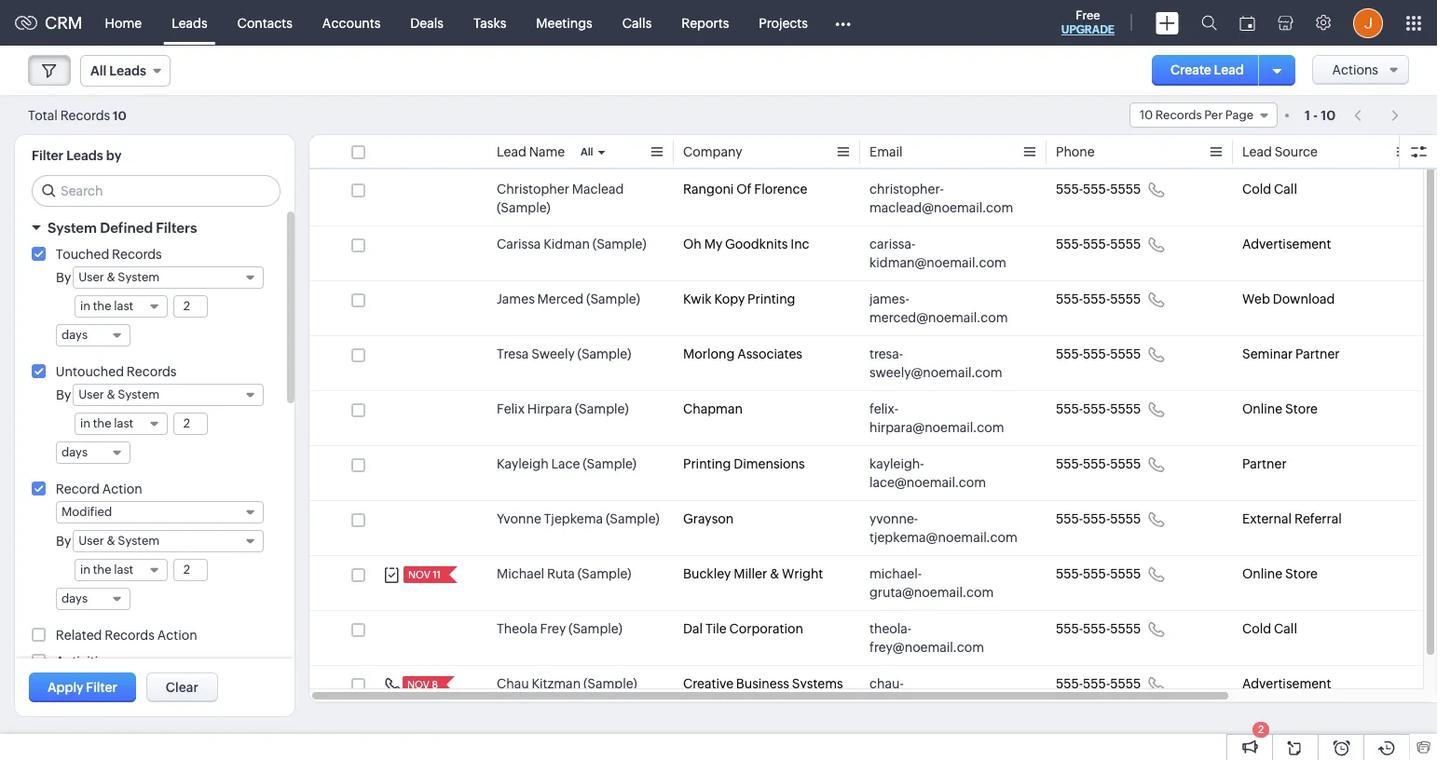 Task type: locate. For each thing, give the bounding box(es) containing it.
1 vertical spatial leads
[[109, 63, 146, 78]]

all inside field
[[90, 63, 107, 78]]

7 5555 from the top
[[1110, 512, 1141, 527]]

1 horizontal spatial printing
[[748, 292, 796, 307]]

1 horizontal spatial filter
[[86, 680, 117, 695]]

2 vertical spatial last
[[114, 563, 133, 577]]

2 in from the top
[[80, 417, 91, 431]]

records up filter leads by
[[60, 108, 110, 123]]

0 horizontal spatial action
[[102, 482, 142, 497]]

records right related
[[105, 628, 155, 643]]

system inside dropdown button
[[48, 220, 97, 236]]

chau kitzman (sample)
[[497, 677, 637, 692]]

records left per in the top of the page
[[1156, 108, 1202, 122]]

1 days field from the top
[[56, 324, 130, 347]]

merced@noemail.com
[[870, 310, 1008, 325]]

0 vertical spatial in the last field
[[75, 295, 168, 318]]

555-555-5555 for michael- gruta@noemail.com
[[1056, 567, 1141, 582]]

11
[[433, 570, 441, 581]]

theola- frey@noemail.com link
[[870, 620, 1019, 657]]

action up modified
[[102, 482, 142, 497]]

1 cold call from the top
[[1243, 182, 1297, 197]]

1 vertical spatial action
[[157, 628, 197, 643]]

filter inside button
[[86, 680, 117, 695]]

user & system field down filters at the top left of the page
[[73, 267, 264, 289]]

5555 for felix- hirpara@noemail.com
[[1110, 402, 1141, 417]]

(sample) for chau kitzman (sample)
[[583, 677, 637, 692]]

tresa sweely (sample) link
[[497, 345, 631, 364]]

last down touched records
[[114, 299, 133, 313]]

(sample) for james merced (sample)
[[586, 292, 640, 307]]

carissa- kidman@noemail.com
[[870, 237, 1006, 270]]

1 vertical spatial advertisement
[[1243, 677, 1332, 692]]

all up the maclead
[[581, 146, 593, 158]]

records
[[60, 108, 110, 123], [1156, 108, 1202, 122], [112, 247, 162, 262], [127, 364, 177, 379], [105, 628, 155, 643]]

1 online store from the top
[[1243, 402, 1318, 417]]

5555 for kayleigh- lace@noemail.com
[[1110, 457, 1141, 472]]

tresa
[[497, 347, 529, 362]]

kwik kopy printing
[[683, 292, 796, 307]]

0 vertical spatial cold
[[1243, 182, 1272, 197]]

& right miller
[[770, 567, 780, 582]]

(sample) right lace
[[583, 457, 637, 472]]

kayleigh-
[[870, 457, 924, 472]]

call for christopher- maclead@noemail.com
[[1274, 182, 1297, 197]]

source
[[1275, 144, 1318, 159]]

user & system down untouched records
[[79, 388, 160, 402]]

deals
[[410, 15, 444, 30]]

james merced (sample) link
[[497, 290, 640, 309]]

chau kitzman (sample) link
[[497, 675, 637, 693]]

1 in the last field from the top
[[75, 295, 168, 318]]

(sample) right tjepkema
[[606, 512, 660, 527]]

1 vertical spatial in
[[80, 417, 91, 431]]

frey
[[540, 622, 566, 637]]

user & system down modified
[[79, 534, 160, 548]]

user & system field down untouched records
[[73, 384, 264, 406]]

last down untouched records
[[114, 417, 133, 431]]

records for related
[[105, 628, 155, 643]]

tile
[[705, 622, 727, 637]]

records for touched
[[112, 247, 162, 262]]

1 vertical spatial in the last field
[[75, 413, 168, 435]]

by down untouched
[[56, 388, 71, 403]]

michael ruta (sample) link
[[497, 565, 631, 584]]

store down external referral
[[1285, 567, 1318, 582]]

michael ruta (sample)
[[497, 567, 631, 582]]

store down seminar partner
[[1285, 402, 1318, 417]]

system up the touched
[[48, 220, 97, 236]]

last up related records action
[[114, 563, 133, 577]]

(sample) for felix hirpara (sample)
[[575, 402, 629, 417]]

3 in the last from the top
[[80, 563, 133, 577]]

tjepkema@noemail.com
[[870, 530, 1018, 545]]

2 vertical spatial user & system
[[79, 534, 160, 548]]

user down modified
[[79, 534, 104, 548]]

2 5555 from the top
[[1110, 237, 1141, 252]]

christopher maclead (sample)
[[497, 182, 624, 215]]

2 in the last field from the top
[[75, 413, 168, 435]]

1 vertical spatial cold
[[1243, 622, 1272, 637]]

0 vertical spatial last
[[114, 299, 133, 313]]

system down touched records
[[118, 270, 160, 284]]

online store for felix- hirpara@noemail.com
[[1243, 402, 1318, 417]]

the down untouched
[[93, 417, 111, 431]]

2 vertical spatial in the last field
[[75, 559, 168, 582]]

corporation
[[729, 622, 803, 637]]

2 days field from the top
[[56, 442, 130, 464]]

navigation
[[1345, 102, 1409, 129]]

4 555-555-5555 from the top
[[1056, 347, 1141, 362]]

the down touched records
[[93, 299, 111, 313]]

row group containing christopher maclead (sample)
[[309, 172, 1437, 721]]

by down modified
[[56, 534, 71, 549]]

gruta@noemail.com
[[870, 585, 994, 600]]

555-555-5555 for kayleigh- lace@noemail.com
[[1056, 457, 1141, 472]]

1 vertical spatial days field
[[56, 442, 130, 464]]

(sample) for theola frey (sample)
[[569, 622, 623, 637]]

0 vertical spatial nov
[[408, 570, 431, 581]]

2 horizontal spatial 10
[[1321, 108, 1336, 123]]

(sample) right ruta
[[578, 567, 631, 582]]

online store down seminar partner
[[1243, 402, 1318, 417]]

2 555-555-5555 from the top
[[1056, 237, 1141, 252]]

tasks
[[473, 15, 506, 30]]

lead left source
[[1243, 144, 1272, 159]]

days up "record"
[[62, 446, 88, 460]]

theola frey (sample) link
[[497, 620, 623, 638]]

lead right the create
[[1214, 62, 1244, 77]]

1 vertical spatial printing
[[683, 457, 731, 472]]

lead name
[[497, 144, 565, 159]]

10 5555 from the top
[[1110, 677, 1141, 692]]

2 horizontal spatial leads
[[172, 15, 207, 30]]

calls link
[[607, 0, 667, 45]]

in the last field
[[75, 295, 168, 318], [75, 413, 168, 435], [75, 559, 168, 582]]

2 call from the top
[[1274, 622, 1297, 637]]

0 vertical spatial in
[[80, 299, 91, 313]]

2 vertical spatial user
[[79, 534, 104, 548]]

total
[[28, 108, 58, 123]]

tresa sweely (sample)
[[497, 347, 631, 362]]

(sample) right kidman
[[593, 237, 646, 252]]

2 user & system field from the top
[[73, 384, 264, 406]]

2 online store from the top
[[1243, 567, 1318, 582]]

2 days from the top
[[62, 446, 88, 460]]

1 vertical spatial days
[[62, 446, 88, 460]]

0 vertical spatial advertisement
[[1243, 237, 1332, 252]]

1 user from the top
[[79, 270, 104, 284]]

yvonne tjepkema (sample)
[[497, 512, 660, 527]]

all
[[90, 63, 107, 78], [581, 146, 593, 158]]

0 horizontal spatial leads
[[66, 148, 103, 163]]

the down modified
[[93, 563, 111, 577]]

1 vertical spatial online store
[[1243, 567, 1318, 582]]

4 5555 from the top
[[1110, 347, 1141, 362]]

10 up by
[[113, 109, 127, 123]]

michael- gruta@noemail.com
[[870, 567, 994, 600]]

1 cold from the top
[[1243, 182, 1272, 197]]

by for touched records
[[56, 270, 71, 285]]

1 vertical spatial nov
[[407, 680, 430, 691]]

7 555-555-5555 from the top
[[1056, 512, 1141, 527]]

1 vertical spatial by
[[56, 388, 71, 403]]

user & system
[[79, 270, 160, 284], [79, 388, 160, 402], [79, 534, 160, 548]]

1 advertisement from the top
[[1243, 237, 1332, 252]]

9 555-555-5555 from the top
[[1056, 622, 1141, 637]]

days
[[62, 328, 88, 342], [62, 446, 88, 460], [62, 592, 88, 606]]

all up total records 10
[[90, 63, 107, 78]]

in down modified
[[80, 563, 91, 577]]

1 vertical spatial user
[[79, 388, 104, 402]]

1 vertical spatial in the last
[[80, 417, 133, 431]]

in the last down modified
[[80, 563, 133, 577]]

(sample) inside christopher maclead (sample)
[[497, 200, 551, 215]]

1 vertical spatial user & system field
[[73, 384, 264, 406]]

untouched records
[[56, 364, 177, 379]]

0 vertical spatial printing
[[748, 292, 796, 307]]

0 vertical spatial filter
[[32, 148, 64, 163]]

partner up external on the bottom right of page
[[1243, 457, 1287, 472]]

records for 10
[[1156, 108, 1202, 122]]

0 horizontal spatial all
[[90, 63, 107, 78]]

in the last down untouched records
[[80, 417, 133, 431]]

6 555-555-5555 from the top
[[1056, 457, 1141, 472]]

leads link
[[157, 0, 222, 45]]

1 vertical spatial last
[[114, 417, 133, 431]]

1 the from the top
[[93, 299, 111, 313]]

search image
[[1201, 15, 1217, 31]]

1 vertical spatial all
[[581, 146, 593, 158]]

records for untouched
[[127, 364, 177, 379]]

leads
[[172, 15, 207, 30], [109, 63, 146, 78], [66, 148, 103, 163]]

days field up record action
[[56, 442, 130, 464]]

2 vertical spatial the
[[93, 563, 111, 577]]

row group
[[309, 172, 1437, 721]]

nov left 8
[[407, 680, 430, 691]]

user down the touched
[[79, 270, 104, 284]]

2 vertical spatial in the last
[[80, 563, 133, 577]]

9 5555 from the top
[[1110, 622, 1141, 637]]

tresa-
[[870, 347, 903, 362]]

lace@noemail.com
[[870, 475, 986, 490]]

the for touched
[[93, 299, 111, 313]]

felix
[[497, 402, 525, 417]]

(sample) right frey on the left
[[569, 622, 623, 637]]

the for untouched
[[93, 417, 111, 431]]

james merced (sample)
[[497, 292, 640, 307]]

Search text field
[[33, 176, 280, 206]]

(sample) right merced at top
[[586, 292, 640, 307]]

1 call from the top
[[1274, 182, 1297, 197]]

3 555-555-5555 from the top
[[1056, 292, 1141, 307]]

kitzman
[[532, 677, 581, 692]]

2 cold from the top
[[1243, 622, 1272, 637]]

user down untouched
[[79, 388, 104, 402]]

5555 for theola- frey@noemail.com
[[1110, 622, 1141, 637]]

1 user & system field from the top
[[73, 267, 264, 289]]

in down untouched
[[80, 417, 91, 431]]

system
[[48, 220, 97, 236], [118, 270, 160, 284], [118, 388, 160, 402], [118, 534, 160, 548]]

555-555-5555 for yvonne- tjepkema@noemail.com
[[1056, 512, 1141, 527]]

10 555-555-5555 from the top
[[1056, 677, 1141, 692]]

online store down external referral
[[1243, 567, 1318, 582]]

1 horizontal spatial action
[[157, 628, 197, 643]]

0 horizontal spatial partner
[[1243, 457, 1287, 472]]

in the last down touched records
[[80, 299, 133, 313]]

online down external on the bottom right of page
[[1243, 567, 1283, 582]]

record
[[56, 482, 100, 497]]

0 vertical spatial online
[[1243, 402, 1283, 417]]

2 by from the top
[[56, 388, 71, 403]]

2 the from the top
[[93, 417, 111, 431]]

0 vertical spatial store
[[1285, 402, 1318, 417]]

in the last field up related records action
[[75, 559, 168, 582]]

0 vertical spatial in the last
[[80, 299, 133, 313]]

6 5555 from the top
[[1110, 457, 1141, 472]]

lead
[[1214, 62, 1244, 77], [497, 144, 527, 159], [1243, 144, 1272, 159]]

0 vertical spatial user
[[79, 270, 104, 284]]

filter down "total"
[[32, 148, 64, 163]]

0 vertical spatial all
[[90, 63, 107, 78]]

2 vertical spatial user & system field
[[73, 530, 264, 553]]

1 days from the top
[[62, 328, 88, 342]]

leads right home link
[[172, 15, 207, 30]]

seminar
[[1243, 347, 1293, 362]]

user & system down touched records
[[79, 270, 160, 284]]

2 cold call from the top
[[1243, 622, 1297, 637]]

2
[[1258, 724, 1264, 735]]

(sample) inside "link"
[[569, 622, 623, 637]]

days field
[[56, 324, 130, 347], [56, 442, 130, 464], [56, 588, 130, 611]]

1 vertical spatial the
[[93, 417, 111, 431]]

1 vertical spatial online
[[1243, 567, 1283, 582]]

2 vertical spatial in
[[80, 563, 91, 577]]

referral
[[1295, 512, 1342, 527]]

5555 for james- merced@noemail.com
[[1110, 292, 1141, 307]]

records inside field
[[1156, 108, 1202, 122]]

hirpara
[[527, 402, 572, 417]]

3 user & system field from the top
[[73, 530, 264, 553]]

0 vertical spatial user & system
[[79, 270, 160, 284]]

0 horizontal spatial 10
[[113, 109, 127, 123]]

in the last for touched
[[80, 299, 133, 313]]

2 user & system from the top
[[79, 388, 160, 402]]

maclead@noemail.com
[[870, 200, 1014, 215]]

1 store from the top
[[1285, 402, 1318, 417]]

carissa
[[497, 237, 541, 252]]

3 5555 from the top
[[1110, 292, 1141, 307]]

2 last from the top
[[114, 417, 133, 431]]

create lead button
[[1152, 55, 1263, 86]]

nov for michael
[[408, 570, 431, 581]]

User & System field
[[73, 267, 264, 289], [73, 384, 264, 406], [73, 530, 264, 553]]

1 last from the top
[[114, 299, 133, 313]]

defined
[[100, 220, 153, 236]]

2 online from the top
[[1243, 567, 1283, 582]]

records right untouched
[[127, 364, 177, 379]]

2 advertisement from the top
[[1243, 677, 1332, 692]]

in the last for untouched
[[80, 417, 133, 431]]

records down defined
[[112, 247, 162, 262]]

lead for lead source
[[1243, 144, 1272, 159]]

user
[[79, 270, 104, 284], [79, 388, 104, 402], [79, 534, 104, 548]]

5 555-555-5555 from the top
[[1056, 402, 1141, 417]]

in the last field for untouched
[[75, 413, 168, 435]]

user & system field for untouched records
[[73, 384, 264, 406]]

3 in the last field from the top
[[75, 559, 168, 582]]

1 horizontal spatial all
[[581, 146, 593, 158]]

related
[[56, 628, 102, 643]]

crm
[[45, 13, 83, 33]]

8 555-555-5555 from the top
[[1056, 567, 1141, 582]]

leads inside field
[[109, 63, 146, 78]]

10
[[1321, 108, 1336, 123], [1140, 108, 1153, 122], [113, 109, 127, 123]]

0 vertical spatial user & system field
[[73, 267, 264, 289]]

days field up related
[[56, 588, 130, 611]]

0 vertical spatial online store
[[1243, 402, 1318, 417]]

nov left the 11
[[408, 570, 431, 581]]

(sample) down "christopher"
[[497, 200, 551, 215]]

in the last field down touched records
[[75, 295, 168, 318]]

cold call for theola- frey@noemail.com
[[1243, 622, 1297, 637]]

1 by from the top
[[56, 270, 71, 285]]

yvonne- tjepkema@noemail.com
[[870, 512, 1018, 545]]

partner right seminar on the right top
[[1296, 347, 1340, 362]]

0 vertical spatial days
[[62, 328, 88, 342]]

user & system field for touched records
[[73, 267, 264, 289]]

1 555-555-5555 from the top
[[1056, 182, 1141, 197]]

online store for michael- gruta@noemail.com
[[1243, 567, 1318, 582]]

1 horizontal spatial leads
[[109, 63, 146, 78]]

days field up untouched
[[56, 324, 130, 347]]

0 vertical spatial cold call
[[1243, 182, 1297, 197]]

advertisement up web download
[[1243, 237, 1332, 252]]

(sample) right hirpara
[[575, 402, 629, 417]]

in the last field down untouched records
[[75, 413, 168, 435]]

create menu element
[[1145, 0, 1190, 45]]

1 horizontal spatial 10
[[1140, 108, 1153, 122]]

2 in the last from the top
[[80, 417, 133, 431]]

business
[[736, 677, 790, 692]]

user & system for untouched
[[79, 388, 160, 402]]

leads down home link
[[109, 63, 146, 78]]

by down the touched
[[56, 270, 71, 285]]

last for touched
[[114, 299, 133, 313]]

lead left name
[[497, 144, 527, 159]]

0 vertical spatial days field
[[56, 324, 130, 347]]

(sample) inside 'link'
[[586, 292, 640, 307]]

0 vertical spatial call
[[1274, 182, 1297, 197]]

1 vertical spatial cold call
[[1243, 622, 1297, 637]]

1 - 10
[[1305, 108, 1336, 123]]

kayleigh lace (sample) link
[[497, 455, 637, 474]]

Modified field
[[56, 501, 264, 524]]

0 vertical spatial leads
[[172, 15, 207, 30]]

(sample) for kayleigh lace (sample)
[[583, 457, 637, 472]]

1 vertical spatial call
[[1274, 622, 1297, 637]]

2 store from the top
[[1285, 567, 1318, 582]]

1 user & system from the top
[[79, 270, 160, 284]]

8 5555 from the top
[[1110, 567, 1141, 582]]

in down the touched
[[80, 299, 91, 313]]

10 inside total records 10
[[113, 109, 127, 123]]

2 vertical spatial days field
[[56, 588, 130, 611]]

online down seminar on the right top
[[1243, 402, 1283, 417]]

2 user from the top
[[79, 388, 104, 402]]

maclead
[[572, 182, 624, 197]]

james- merced@noemail.com
[[870, 292, 1008, 325]]

rangoni
[[683, 182, 734, 197]]

carissa kidman (sample) link
[[497, 235, 646, 254]]

printing up grayson
[[683, 457, 731, 472]]

call
[[1274, 182, 1297, 197], [1274, 622, 1297, 637]]

2 vertical spatial by
[[56, 534, 71, 549]]

0 vertical spatial by
[[56, 270, 71, 285]]

cold call for christopher- maclead@noemail.com
[[1243, 182, 1297, 197]]

3 in from the top
[[80, 563, 91, 577]]

nov for chau
[[407, 680, 430, 691]]

online store
[[1243, 402, 1318, 417], [1243, 567, 1318, 582]]

(sample) right the sweely
[[578, 347, 631, 362]]

555-555-5555 for theola- frey@noemail.com
[[1056, 622, 1141, 637]]

calendar image
[[1240, 15, 1256, 30]]

leads left by
[[66, 148, 103, 163]]

action up clear
[[157, 628, 197, 643]]

0 vertical spatial action
[[102, 482, 142, 497]]

advertisement for chau- kitzman@noemail.com
[[1243, 677, 1332, 692]]

days up related
[[62, 592, 88, 606]]

& inside "row group"
[[770, 567, 780, 582]]

1 vertical spatial filter
[[86, 680, 117, 695]]

nov
[[408, 570, 431, 581], [407, 680, 430, 691]]

555-555-5555 for felix- hirpara@noemail.com
[[1056, 402, 1141, 417]]

felix-
[[870, 402, 899, 417]]

call for theola- frey@noemail.com
[[1274, 622, 1297, 637]]

10 Records Per Page field
[[1130, 103, 1278, 128]]

1 in the last from the top
[[80, 299, 133, 313]]

total records 10
[[28, 108, 127, 123]]

0 vertical spatial partner
[[1296, 347, 1340, 362]]

user & system for touched
[[79, 270, 160, 284]]

michael
[[497, 567, 545, 582]]

2 vertical spatial days
[[62, 592, 88, 606]]

1 in from the top
[[80, 299, 91, 313]]

home link
[[90, 0, 157, 45]]

(sample) right the kitzman
[[583, 677, 637, 692]]

all for all leads
[[90, 63, 107, 78]]

10 for 1 - 10
[[1321, 108, 1336, 123]]

2 vertical spatial leads
[[66, 148, 103, 163]]

1 vertical spatial store
[[1285, 567, 1318, 582]]

days field for touched
[[56, 324, 130, 347]]

3 days from the top
[[62, 592, 88, 606]]

10 left per in the top of the page
[[1140, 108, 1153, 122]]

1 5555 from the top
[[1110, 182, 1141, 197]]

days up untouched
[[62, 328, 88, 342]]

projects
[[759, 15, 808, 30]]

10 right "-"
[[1321, 108, 1336, 123]]

5555 for yvonne- tjepkema@noemail.com
[[1110, 512, 1141, 527]]

0 horizontal spatial printing
[[683, 457, 731, 472]]

5 5555 from the top
[[1110, 402, 1141, 417]]

online for felix- hirpara@noemail.com
[[1243, 402, 1283, 417]]

action
[[102, 482, 142, 497], [157, 628, 197, 643]]

3 last from the top
[[114, 563, 133, 577]]

deals link
[[396, 0, 459, 45]]

filter down activities
[[86, 680, 117, 695]]

1 online from the top
[[1243, 402, 1283, 417]]

1 vertical spatial user & system
[[79, 388, 160, 402]]

0 vertical spatial the
[[93, 299, 111, 313]]

theola
[[497, 622, 538, 637]]

cold for christopher- maclead@noemail.com
[[1243, 182, 1272, 197]]

advertisement up 2
[[1243, 677, 1332, 692]]

user & system field down modified field
[[73, 530, 264, 553]]

None text field
[[174, 296, 207, 317], [174, 414, 207, 434], [174, 560, 207, 581], [174, 296, 207, 317], [174, 414, 207, 434], [174, 560, 207, 581]]

printing right kopy
[[748, 292, 796, 307]]

leads for filter leads by
[[66, 148, 103, 163]]

555-555-5555 for james- merced@noemail.com
[[1056, 292, 1141, 307]]

frey@noemail.com
[[870, 640, 984, 655]]



Task type: vqa. For each thing, say whether or not it's contained in the screenshot.
Untouched Records
yes



Task type: describe. For each thing, give the bounding box(es) containing it.
christopher
[[497, 182, 569, 197]]

0 horizontal spatial filter
[[32, 148, 64, 163]]

search element
[[1190, 0, 1229, 46]]

10 for total records 10
[[113, 109, 127, 123]]

(sample) for christopher maclead (sample)
[[497, 200, 551, 215]]

per
[[1204, 108, 1223, 122]]

apply filter button
[[29, 673, 136, 703]]

by for untouched records
[[56, 388, 71, 403]]

3 days field from the top
[[56, 588, 130, 611]]

& down touched records
[[106, 270, 115, 284]]

my
[[704, 237, 723, 252]]

555-555-5555 for carissa- kidman@noemail.com
[[1056, 237, 1141, 252]]

555-555-5555 for chau- kitzman@noemail.com
[[1056, 677, 1141, 692]]

leads for all leads
[[109, 63, 146, 78]]

3 user from the top
[[79, 534, 104, 548]]

chau-
[[870, 677, 904, 692]]

theola frey (sample)
[[497, 622, 623, 637]]

kayleigh lace (sample)
[[497, 457, 637, 472]]

kwik
[[683, 292, 712, 307]]

in for untouched
[[80, 417, 91, 431]]

florence
[[754, 182, 807, 197]]

lead inside button
[[1214, 62, 1244, 77]]

felix- hirpara@noemail.com link
[[870, 400, 1019, 437]]

sweely@noemail.com
[[870, 365, 1003, 380]]

ruta
[[547, 567, 575, 582]]

10 records per page
[[1140, 108, 1254, 122]]

profile image
[[1353, 8, 1383, 38]]

free upgrade
[[1062, 8, 1115, 36]]

phone
[[1056, 144, 1095, 159]]

meetings link
[[521, 0, 607, 45]]

associates
[[737, 347, 803, 362]]

page
[[1225, 108, 1254, 122]]

& down untouched records
[[106, 388, 115, 402]]

clear
[[166, 680, 198, 695]]

web download
[[1243, 292, 1335, 307]]

lead for lead name
[[497, 144, 527, 159]]

create
[[1171, 62, 1212, 77]]

wright
[[782, 567, 823, 582]]

touched
[[56, 247, 109, 262]]

cold for theola- frey@noemail.com
[[1243, 622, 1272, 637]]

system down untouched records
[[118, 388, 160, 402]]

rangoni of florence
[[683, 182, 807, 197]]

touched records
[[56, 247, 162, 262]]

3 the from the top
[[93, 563, 111, 577]]

creative business systems
[[683, 677, 843, 692]]

All Leads field
[[80, 55, 170, 87]]

hirpara@noemail.com
[[870, 420, 1004, 435]]

meetings
[[536, 15, 593, 30]]

555-555-5555 for tresa- sweely@noemail.com
[[1056, 347, 1141, 362]]

crm link
[[15, 13, 83, 33]]

Other Modules field
[[823, 8, 863, 38]]

felix hirpara (sample)
[[497, 402, 629, 417]]

records for total
[[60, 108, 110, 123]]

systems
[[792, 677, 843, 692]]

lace
[[551, 457, 580, 472]]

chau- kitzman@noemail.com
[[870, 677, 1009, 710]]

nov 11 link
[[404, 567, 443, 584]]

carissa kidman (sample)
[[497, 237, 646, 252]]

1 vertical spatial partner
[[1243, 457, 1287, 472]]

5555 for tresa- sweely@noemail.com
[[1110, 347, 1141, 362]]

kidman
[[544, 237, 590, 252]]

5555 for chau- kitzman@noemail.com
[[1110, 677, 1141, 692]]

10 inside field
[[1140, 108, 1153, 122]]

apply filter
[[48, 680, 117, 695]]

by
[[106, 148, 122, 163]]

last for untouched
[[114, 417, 133, 431]]

(sample) for carissa kidman (sample)
[[593, 237, 646, 252]]

5555 for carissa- kidman@noemail.com
[[1110, 237, 1141, 252]]

kayleigh- lace@noemail.com link
[[870, 455, 1019, 492]]

3 user & system from the top
[[79, 534, 160, 548]]

seminar partner
[[1243, 347, 1340, 362]]

contacts
[[237, 15, 293, 30]]

system defined filters
[[48, 220, 197, 236]]

dimensions
[[734, 457, 805, 472]]

in for touched
[[80, 299, 91, 313]]

printing dimensions
[[683, 457, 805, 472]]

days for untouched records
[[62, 446, 88, 460]]

carissa- kidman@noemail.com link
[[870, 235, 1019, 272]]

goodknits
[[725, 237, 788, 252]]

modified
[[62, 505, 112, 519]]

calls
[[622, 15, 652, 30]]

(sample) for tresa sweely (sample)
[[578, 347, 631, 362]]

contacts link
[[222, 0, 307, 45]]

advertisement for carissa- kidman@noemail.com
[[1243, 237, 1332, 252]]

home
[[105, 15, 142, 30]]

all leads
[[90, 63, 146, 78]]

projects link
[[744, 0, 823, 45]]

system down modified field
[[118, 534, 160, 548]]

web
[[1243, 292, 1270, 307]]

user for touched
[[79, 270, 104, 284]]

create lead
[[1171, 62, 1244, 77]]

1
[[1305, 108, 1311, 123]]

accounts
[[322, 15, 381, 30]]

reports
[[682, 15, 729, 30]]

system defined filters button
[[15, 212, 295, 244]]

oh
[[683, 237, 702, 252]]

actions
[[1332, 62, 1379, 77]]

user for untouched
[[79, 388, 104, 402]]

michael- gruta@noemail.com link
[[870, 565, 1019, 602]]

555-555-5555 for christopher- maclead@noemail.com
[[1056, 182, 1141, 197]]

in the last field for touched
[[75, 295, 168, 318]]

morlong
[[683, 347, 735, 362]]

morlong associates
[[683, 347, 803, 362]]

christopher- maclead@noemail.com link
[[870, 180, 1019, 217]]

dal tile corporation
[[683, 622, 803, 637]]

nov 8
[[407, 680, 438, 691]]

(sample) for michael ruta (sample)
[[578, 567, 631, 582]]

kidman@noemail.com
[[870, 255, 1006, 270]]

kopy
[[714, 292, 745, 307]]

james
[[497, 292, 535, 307]]

3 by from the top
[[56, 534, 71, 549]]

profile element
[[1342, 0, 1394, 45]]

online for michael- gruta@noemail.com
[[1243, 567, 1283, 582]]

accounts link
[[307, 0, 396, 45]]

company
[[683, 144, 743, 159]]

yvonne
[[497, 512, 541, 527]]

external
[[1243, 512, 1292, 527]]

all for all
[[581, 146, 593, 158]]

yvonne- tjepkema@noemail.com link
[[870, 510, 1019, 547]]

(sample) for yvonne tjepkema (sample)
[[606, 512, 660, 527]]

inc
[[791, 237, 810, 252]]

1 horizontal spatial partner
[[1296, 347, 1340, 362]]

store for felix- hirpara@noemail.com
[[1285, 402, 1318, 417]]

lead source
[[1243, 144, 1318, 159]]

creative
[[683, 677, 734, 692]]

& down modified
[[106, 534, 115, 548]]

miller
[[734, 567, 767, 582]]

create menu image
[[1156, 12, 1179, 34]]

5555 for michael- gruta@noemail.com
[[1110, 567, 1141, 582]]

days field for untouched
[[56, 442, 130, 464]]

carissa-
[[870, 237, 916, 252]]

kitzman@noemail.com
[[870, 695, 1009, 710]]

days for touched records
[[62, 328, 88, 342]]

store for michael- gruta@noemail.com
[[1285, 567, 1318, 582]]

free
[[1076, 8, 1100, 22]]

5555 for christopher- maclead@noemail.com
[[1110, 182, 1141, 197]]



